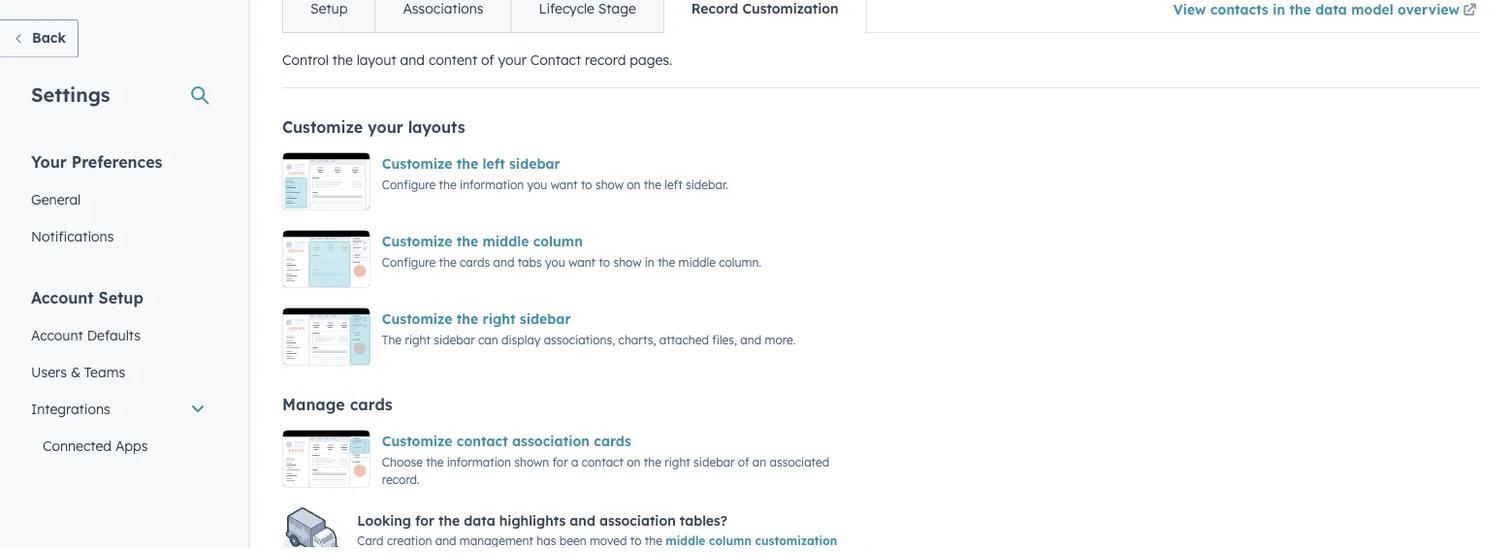 Task type: locate. For each thing, give the bounding box(es) containing it.
customize
[[282, 118, 363, 137], [382, 156, 453, 173], [382, 233, 453, 250], [382, 311, 453, 328], [382, 433, 453, 450]]

0 vertical spatial right
[[483, 311, 516, 328]]

on inside customize contact association cards choose the information shown for a contact on the right sidebar of an associated record.
[[627, 455, 641, 469]]

record
[[585, 52, 626, 69]]

0 horizontal spatial in
[[645, 255, 655, 270]]

association up shown
[[512, 433, 590, 450]]

the inside the customize the right sidebar the right sidebar can display associations, charts, attached files, and more.
[[457, 311, 478, 328]]

to up the customize the right sidebar the right sidebar can display associations, charts, attached files, and more.
[[599, 255, 610, 270]]

looking
[[357, 512, 411, 529]]

show up customize the middle column configure the cards and tabs you want to show in the middle column. at the top of page
[[596, 178, 624, 192]]

0 horizontal spatial of
[[481, 52, 494, 69]]

you
[[527, 178, 547, 192], [545, 255, 565, 270]]

account
[[31, 288, 94, 307], [31, 326, 83, 343]]

customize the right sidebar button
[[382, 308, 571, 331]]

1 horizontal spatial cards
[[460, 255, 490, 270]]

sidebar down customize the right sidebar button
[[434, 333, 475, 347]]

on right a
[[627, 455, 641, 469]]

0 horizontal spatial association
[[512, 433, 590, 450]]

right up 'can' on the bottom of the page
[[483, 311, 516, 328]]

contact up highlights on the left
[[457, 433, 508, 450]]

users & teams
[[31, 363, 125, 380]]

sidebar up display
[[520, 311, 571, 328]]

configure inside customize the left sidebar configure the information you want to show on the left sidebar.
[[382, 178, 436, 192]]

customize up choose
[[382, 433, 453, 450]]

2 configure from the top
[[382, 255, 436, 270]]

1 vertical spatial setup
[[98, 288, 143, 307]]

sidebar inside customize the left sidebar configure the information you want to show on the left sidebar.
[[509, 156, 560, 173]]

record
[[691, 0, 739, 17]]

lifecycle stage link
[[511, 0, 663, 32]]

1 on from the top
[[627, 178, 641, 192]]

customize down layouts
[[382, 156, 453, 173]]

information
[[460, 178, 524, 192], [447, 455, 511, 469]]

overview
[[1398, 1, 1460, 18]]

navigation
[[282, 0, 867, 33]]

0 horizontal spatial right
[[405, 333, 431, 347]]

you down "column"
[[545, 255, 565, 270]]

and left tabs in the top left of the page
[[493, 255, 514, 270]]

0 horizontal spatial setup
[[98, 288, 143, 307]]

integrations
[[31, 400, 110, 417]]

want down "column"
[[569, 255, 596, 270]]

the
[[1290, 1, 1311, 18], [332, 52, 353, 69], [457, 156, 478, 173], [439, 178, 457, 192], [644, 178, 661, 192], [457, 233, 478, 250], [439, 255, 457, 270], [658, 255, 675, 270], [457, 311, 478, 328], [426, 455, 444, 469], [644, 455, 661, 469], [439, 512, 460, 529]]

customize down control
[[282, 118, 363, 137]]

2 vertical spatial right
[[665, 455, 690, 469]]

your left layouts
[[368, 118, 403, 137]]

middle up tabs in the top left of the page
[[483, 233, 529, 250]]

configure
[[382, 178, 436, 192], [382, 255, 436, 270]]

1 vertical spatial middle
[[679, 255, 716, 270]]

cards inside customize the middle column configure the cards and tabs you want to show in the middle column.
[[460, 255, 490, 270]]

1 configure from the top
[[382, 178, 436, 192]]

column.
[[719, 255, 762, 270]]

association inside customize contact association cards choose the information shown for a contact on the right sidebar of an associated record.
[[512, 433, 590, 450]]

contacts
[[1211, 1, 1269, 18]]

customize up the
[[382, 311, 453, 328]]

setup inside "link"
[[310, 0, 348, 17]]

0 vertical spatial account
[[31, 288, 94, 307]]

left left sidebar. on the top of the page
[[665, 178, 683, 192]]

customize inside customize the left sidebar configure the information you want to show on the left sidebar.
[[382, 156, 453, 173]]

of left an
[[738, 455, 749, 469]]

view contacts in the data model overview
[[1174, 1, 1460, 18]]

contact right a
[[582, 455, 624, 469]]

0 horizontal spatial to
[[581, 178, 592, 192]]

2 on from the top
[[627, 455, 641, 469]]

information inside customize contact association cards choose the information shown for a contact on the right sidebar of an associated record.
[[447, 455, 511, 469]]

configure down customize the middle column button
[[382, 255, 436, 270]]

on
[[627, 178, 641, 192], [627, 455, 641, 469]]

customize inside the customize the right sidebar the right sidebar can display associations, charts, attached files, and more.
[[382, 311, 453, 328]]

show up the customize the right sidebar the right sidebar can display associations, charts, attached files, and more.
[[613, 255, 642, 270]]

your left contact
[[498, 52, 527, 69]]

1 horizontal spatial data
[[1316, 1, 1347, 18]]

and
[[400, 52, 425, 69], [493, 255, 514, 270], [740, 333, 762, 347], [570, 512, 595, 529]]

account up users
[[31, 326, 83, 343]]

1 horizontal spatial your
[[498, 52, 527, 69]]

show
[[596, 178, 624, 192], [613, 255, 642, 270]]

information inside customize the left sidebar configure the information you want to show on the left sidebar.
[[460, 178, 524, 192]]

for right looking
[[415, 512, 435, 529]]

customize inside customize the middle column configure the cards and tabs you want to show in the middle column.
[[382, 233, 453, 250]]

customize the left sidebar button
[[382, 153, 560, 176]]

data left highlights on the left
[[464, 512, 495, 529]]

and right highlights on the left
[[570, 512, 595, 529]]

configure down layouts
[[382, 178, 436, 192]]

customize contact association cards choose the information shown for a contact on the right sidebar of an associated record.
[[382, 433, 830, 487]]

setup
[[310, 0, 348, 17], [98, 288, 143, 307]]

0 vertical spatial of
[[481, 52, 494, 69]]

customize for customize the middle column configure the cards and tabs you want to show in the middle column.
[[382, 233, 453, 250]]

on left sidebar. on the top of the page
[[627, 178, 641, 192]]

1 account from the top
[[31, 288, 94, 307]]

contact
[[457, 433, 508, 450], [582, 455, 624, 469]]

configure for customize the middle column
[[382, 255, 436, 270]]

0 vertical spatial on
[[627, 178, 641, 192]]

1 horizontal spatial to
[[599, 255, 610, 270]]

navigation containing setup
[[282, 0, 867, 33]]

you up "column"
[[527, 178, 547, 192]]

1 vertical spatial contact
[[582, 455, 624, 469]]

of
[[481, 52, 494, 69], [738, 455, 749, 469]]

on inside customize the left sidebar configure the information you want to show on the left sidebar.
[[627, 178, 641, 192]]

2 horizontal spatial cards
[[594, 433, 631, 450]]

record.
[[382, 472, 420, 487]]

want
[[551, 178, 578, 192], [569, 255, 596, 270]]

data left model
[[1316, 1, 1347, 18]]

left up customize the middle column button
[[483, 156, 505, 173]]

1 horizontal spatial for
[[552, 455, 568, 469]]

0 vertical spatial in
[[1273, 1, 1285, 18]]

1 vertical spatial you
[[545, 255, 565, 270]]

0 vertical spatial information
[[460, 178, 524, 192]]

1 vertical spatial information
[[447, 455, 511, 469]]

0 vertical spatial association
[[512, 433, 590, 450]]

cards
[[460, 255, 490, 270], [350, 395, 392, 415], [594, 433, 631, 450]]

in up charts,
[[645, 255, 655, 270]]

1 vertical spatial association
[[599, 512, 676, 529]]

right inside customize contact association cards choose the information shown for a contact on the right sidebar of an associated record.
[[665, 455, 690, 469]]

information down customize the left sidebar button
[[460, 178, 524, 192]]

and right files,
[[740, 333, 762, 347]]

1 vertical spatial left
[[665, 178, 683, 192]]

link opens in a new window image
[[1463, 4, 1477, 18]]

configure inside customize the middle column configure the cards and tabs you want to show in the middle column.
[[382, 255, 436, 270]]

0 vertical spatial to
[[581, 178, 592, 192]]

0 horizontal spatial your
[[368, 118, 403, 137]]

right
[[483, 311, 516, 328], [405, 333, 431, 347], [665, 455, 690, 469]]

shown
[[514, 455, 549, 469]]

1 vertical spatial in
[[645, 255, 655, 270]]

1 vertical spatial on
[[627, 455, 641, 469]]

show inside customize the middle column configure the cards and tabs you want to show in the middle column.
[[613, 255, 642, 270]]

1 horizontal spatial association
[[599, 512, 676, 529]]

tables?
[[680, 512, 728, 529]]

sidebar left an
[[694, 455, 735, 469]]

want up "column"
[[551, 178, 578, 192]]

customize down customize the left sidebar button
[[382, 233, 453, 250]]

middle
[[483, 233, 529, 250], [679, 255, 716, 270]]

1 vertical spatial want
[[569, 255, 596, 270]]

1 vertical spatial configure
[[382, 255, 436, 270]]

1 vertical spatial your
[[368, 118, 403, 137]]

0 vertical spatial setup
[[310, 0, 348, 17]]

1 vertical spatial data
[[464, 512, 495, 529]]

connected apps link
[[19, 427, 217, 464]]

1 vertical spatial account
[[31, 326, 83, 343]]

in
[[1273, 1, 1285, 18], [645, 255, 655, 270]]

link opens in a new window image
[[1463, 0, 1477, 23]]

1 vertical spatial show
[[613, 255, 642, 270]]

connected
[[43, 437, 112, 454]]

users
[[31, 363, 67, 380]]

stage
[[598, 0, 636, 17]]

information for manage cards
[[447, 455, 511, 469]]

association
[[512, 433, 590, 450], [599, 512, 676, 529]]

for left a
[[552, 455, 568, 469]]

for
[[552, 455, 568, 469], [415, 512, 435, 529]]

0 vertical spatial your
[[498, 52, 527, 69]]

1 horizontal spatial left
[[665, 178, 683, 192]]

0 vertical spatial want
[[551, 178, 578, 192]]

to inside customize the middle column configure the cards and tabs you want to show in the middle column.
[[599, 255, 610, 270]]

display
[[502, 333, 541, 347]]

your preferences
[[31, 152, 162, 171]]

0 vertical spatial you
[[527, 178, 547, 192]]

1 vertical spatial right
[[405, 333, 431, 347]]

you inside customize the middle column configure the cards and tabs you want to show in the middle column.
[[545, 255, 565, 270]]

lifecycle
[[539, 0, 595, 17]]

2 vertical spatial cards
[[594, 433, 631, 450]]

looking for the data highlights and association tables?
[[357, 512, 728, 529]]

layouts
[[408, 118, 465, 137]]

1 vertical spatial of
[[738, 455, 749, 469]]

data
[[1316, 1, 1347, 18], [464, 512, 495, 529]]

associations link
[[375, 0, 511, 32]]

1 horizontal spatial setup
[[310, 0, 348, 17]]

2 horizontal spatial right
[[665, 455, 690, 469]]

0 vertical spatial configure
[[382, 178, 436, 192]]

1 vertical spatial for
[[415, 512, 435, 529]]

right right the
[[405, 333, 431, 347]]

account for account defaults
[[31, 326, 83, 343]]

column
[[533, 233, 583, 250]]

to
[[581, 178, 592, 192], [599, 255, 610, 270]]

in inside 'view contacts in the data model overview' link
[[1273, 1, 1285, 18]]

1 horizontal spatial in
[[1273, 1, 1285, 18]]

0 horizontal spatial left
[[483, 156, 505, 173]]

want inside customize the left sidebar configure the information you want to show on the left sidebar.
[[551, 178, 578, 192]]

contact
[[530, 52, 581, 69]]

0 vertical spatial left
[[483, 156, 505, 173]]

highlights
[[499, 512, 566, 529]]

0 vertical spatial show
[[596, 178, 624, 192]]

association left tables? at the left
[[599, 512, 676, 529]]

1 vertical spatial to
[[599, 255, 610, 270]]

customize inside customize contact association cards choose the information shown for a contact on the right sidebar of an associated record.
[[382, 433, 453, 450]]

middle left column.
[[679, 255, 716, 270]]

right up tables? at the left
[[665, 455, 690, 469]]

0 horizontal spatial cards
[[350, 395, 392, 415]]

0 vertical spatial middle
[[483, 233, 529, 250]]

2 account from the top
[[31, 326, 83, 343]]

to up "column"
[[581, 178, 592, 192]]

in inside customize the middle column configure the cards and tabs you want to show in the middle column.
[[645, 255, 655, 270]]

account for account setup
[[31, 288, 94, 307]]

associations,
[[544, 333, 615, 347]]

record customization
[[691, 0, 839, 17]]

0 vertical spatial for
[[552, 455, 568, 469]]

setup up control
[[310, 0, 348, 17]]

sidebar
[[509, 156, 560, 173], [520, 311, 571, 328], [434, 333, 475, 347], [694, 455, 735, 469]]

information down customize contact association cards button
[[447, 455, 511, 469]]

apps
[[115, 437, 148, 454]]

&
[[71, 363, 80, 380]]

1 horizontal spatial middle
[[679, 255, 716, 270]]

0 horizontal spatial for
[[415, 512, 435, 529]]

0 horizontal spatial contact
[[457, 433, 508, 450]]

your
[[498, 52, 527, 69], [368, 118, 403, 137]]

0 vertical spatial cards
[[460, 255, 490, 270]]

of right content
[[481, 52, 494, 69]]

1 vertical spatial cards
[[350, 395, 392, 415]]

left
[[483, 156, 505, 173], [665, 178, 683, 192]]

in right contacts
[[1273, 1, 1285, 18]]

account up account defaults
[[31, 288, 94, 307]]

0 vertical spatial data
[[1316, 1, 1347, 18]]

the
[[382, 333, 402, 347]]

setup up account defaults link
[[98, 288, 143, 307]]

sidebar up "column"
[[509, 156, 560, 173]]

1 horizontal spatial of
[[738, 455, 749, 469]]



Task type: describe. For each thing, give the bounding box(es) containing it.
choose
[[382, 455, 423, 469]]

defaults
[[87, 326, 141, 343]]

customize the middle column button
[[382, 230, 583, 254]]

can
[[478, 333, 498, 347]]

and inside the customize the right sidebar the right sidebar can display associations, charts, attached files, and more.
[[740, 333, 762, 347]]

your
[[31, 152, 67, 171]]

want inside customize the middle column configure the cards and tabs you want to show in the middle column.
[[569, 255, 596, 270]]

settings
[[31, 82, 110, 106]]

account setup
[[31, 288, 143, 307]]

pages.
[[630, 52, 672, 69]]

show inside customize the left sidebar configure the information you want to show on the left sidebar.
[[596, 178, 624, 192]]

integrations button
[[19, 390, 217, 427]]

customization
[[743, 0, 839, 17]]

general
[[31, 191, 81, 208]]

information for customize your layouts
[[460, 178, 524, 192]]

control
[[282, 52, 329, 69]]

you inside customize the left sidebar configure the information you want to show on the left sidebar.
[[527, 178, 547, 192]]

view
[[1174, 1, 1206, 18]]

sidebar.
[[686, 178, 728, 192]]

account defaults link
[[19, 317, 217, 354]]

account defaults
[[31, 326, 141, 343]]

and inside customize the middle column configure the cards and tabs you want to show in the middle column.
[[493, 255, 514, 270]]

view contacts in the data model overview link
[[1174, 0, 1480, 32]]

0 horizontal spatial middle
[[483, 233, 529, 250]]

account setup element
[[19, 287, 217, 548]]

to inside customize the left sidebar configure the information you want to show on the left sidebar.
[[581, 178, 592, 192]]

manage cards
[[282, 395, 392, 415]]

general link
[[19, 181, 217, 218]]

customize for customize the right sidebar the right sidebar can display associations, charts, attached files, and more.
[[382, 311, 453, 328]]

back link
[[0, 19, 78, 58]]

your preferences element
[[19, 151, 217, 255]]

control the layout and content of your contact record pages.
[[282, 52, 672, 69]]

0 vertical spatial contact
[[457, 433, 508, 450]]

configure for customize the left sidebar
[[382, 178, 436, 192]]

1 horizontal spatial contact
[[582, 455, 624, 469]]

customize for customize your layouts
[[282, 118, 363, 137]]

for inside customize contact association cards choose the information shown for a contact on the right sidebar of an associated record.
[[552, 455, 568, 469]]

preferences
[[72, 152, 162, 171]]

on for manage cards
[[627, 455, 641, 469]]

customize the left sidebar configure the information you want to show on the left sidebar.
[[382, 156, 728, 192]]

associations
[[403, 0, 484, 17]]

cards inside customize contact association cards choose the information shown for a contact on the right sidebar of an associated record.
[[594, 433, 631, 450]]

customize for customize the left sidebar configure the information you want to show on the left sidebar.
[[382, 156, 453, 173]]

notifications
[[31, 227, 114, 244]]

notifications link
[[19, 218, 217, 255]]

customize the middle column configure the cards and tabs you want to show in the middle column.
[[382, 233, 762, 270]]

sidebar inside customize contact association cards choose the information shown for a contact on the right sidebar of an associated record.
[[694, 455, 735, 469]]

tabs
[[518, 255, 542, 270]]

files,
[[712, 333, 737, 347]]

teams
[[84, 363, 125, 380]]

record customization link
[[663, 0, 866, 32]]

1 horizontal spatial right
[[483, 311, 516, 328]]

lifecycle stage
[[539, 0, 636, 17]]

0 horizontal spatial data
[[464, 512, 495, 529]]

customize for customize contact association cards choose the information shown for a contact on the right sidebar of an associated record.
[[382, 433, 453, 450]]

associated
[[770, 455, 830, 469]]

content
[[429, 52, 477, 69]]

back
[[32, 29, 66, 46]]

attached
[[659, 333, 709, 347]]

connected apps
[[43, 437, 148, 454]]

charts,
[[618, 333, 656, 347]]

on for customize your layouts
[[627, 178, 641, 192]]

users & teams link
[[19, 354, 217, 390]]

model
[[1351, 1, 1394, 18]]

setup link
[[283, 0, 375, 32]]

layout
[[357, 52, 396, 69]]

customize the right sidebar the right sidebar can display associations, charts, attached files, and more.
[[382, 311, 796, 347]]

of inside customize contact association cards choose the information shown for a contact on the right sidebar of an associated record.
[[738, 455, 749, 469]]

customize contact association cards button
[[382, 430, 631, 453]]

a
[[571, 455, 579, 469]]

customize your layouts
[[282, 118, 465, 137]]

manage
[[282, 395, 345, 415]]

more.
[[765, 333, 796, 347]]

an
[[753, 455, 766, 469]]

and right layout
[[400, 52, 425, 69]]



Task type: vqa. For each thing, say whether or not it's contained in the screenshot.
Downloads
no



